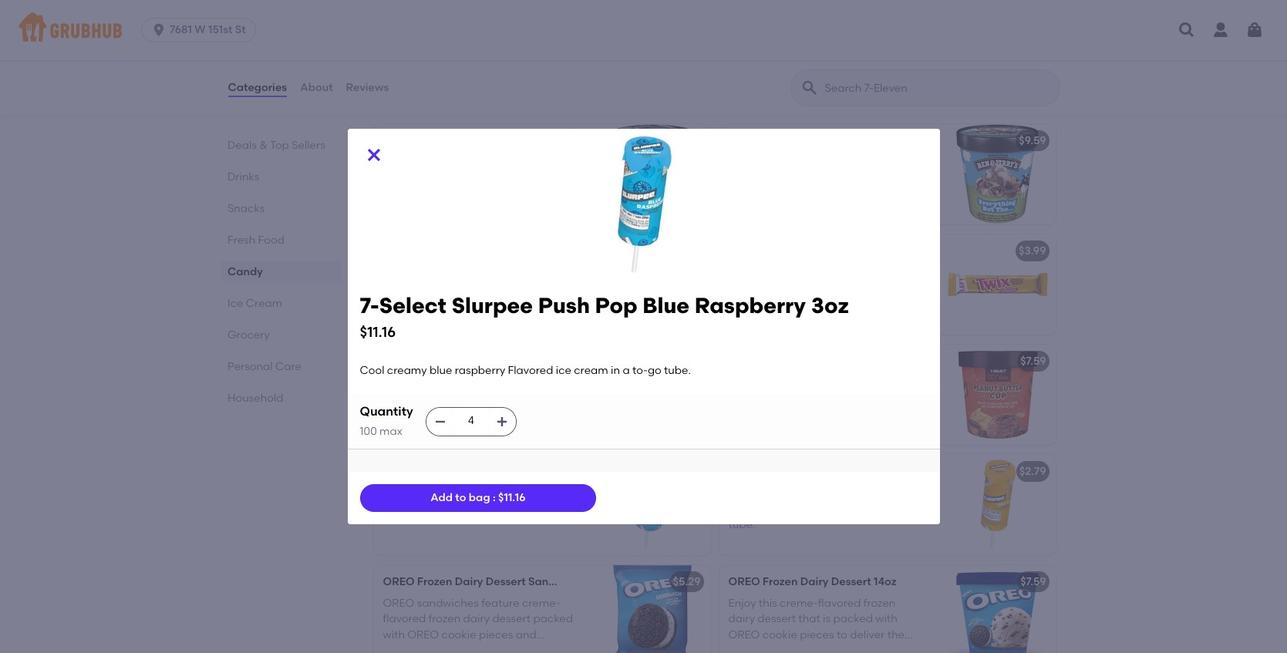 Task type: vqa. For each thing, say whether or not it's contained in the screenshot.
the an
no



Task type: locate. For each thing, give the bounding box(es) containing it.
$11.16 inside 7-select slurpee push pop blue raspberry 3oz $11.16
[[360, 323, 396, 341]]

1 horizontal spatial flavored
[[728, 502, 771, 515]]

between up cookies.
[[383, 392, 429, 405]]

7681 w 151st st
[[170, 23, 246, 36]]

jerry's
[[417, 134, 452, 147], [762, 134, 798, 147]]

between down sandwiches
[[449, 644, 495, 653]]

go left $4.59
[[648, 364, 662, 377]]

and up big on the bottom of the page
[[516, 628, 537, 641]]

about
[[300, 81, 333, 94]]

1 horizontal spatial frozen
[[864, 597, 896, 610]]

1 horizontal spatial cookie
[[763, 628, 797, 641]]

twix ice cream bar 3oz image
[[940, 234, 1055, 334]]

1 horizontal spatial pieces
[[800, 628, 834, 641]]

dessert left the 14oz
[[831, 575, 871, 588]]

svg image down minis
[[496, 415, 508, 428]]

ice up "crunchy"
[[810, 266, 825, 279]]

and left "crunchy"
[[775, 282, 796, 295]]

two left big on the bottom of the page
[[498, 644, 517, 653]]

pieces down feature
[[479, 628, 513, 641]]

ice up "lover"
[[853, 376, 869, 389]]

the…
[[879, 134, 908, 147]]

1 horizontal spatial push
[[538, 292, 590, 319]]

fresh food
[[227, 234, 284, 247]]

butter
[[819, 376, 851, 389], [846, 392, 878, 405], [805, 408, 838, 421]]

0 horizontal spatial swirls,
[[728, 77, 759, 90]]

1 horizontal spatial to
[[837, 628, 847, 641]]

fudge inside decadent chocolate ice cream with gooey marshmallow swirls, caramel swirls, and fudge fish. now there's nothing phishy about that!
[[785, 77, 816, 90]]

a inside first up, brookie dough! what we have here is a pint of vanilla and chocolate ice cream with brownie batter and cookie dough bits mixed in
[[448, 61, 455, 74]]

vanilla down what on the left top
[[493, 61, 527, 74]]

with up 'deliver'
[[876, 613, 898, 626]]

raspberry up m&m's®
[[455, 364, 505, 377]]

2 horizontal spatial 3oz
[[911, 465, 929, 478]]

cream,
[[828, 266, 865, 279]]

7- for 7-select slurpee push pop orange 3oz
[[728, 465, 738, 478]]

swirls, down gooey
[[728, 77, 759, 90]]

0 vertical spatial flavored
[[728, 502, 771, 515]]

pretzels,
[[441, 171, 484, 185]]

cream up companion
[[474, 134, 510, 147]]

oreo frozen dairy dessert 14oz
[[728, 575, 897, 588]]

cream up minis
[[482, 376, 517, 389]]

vanilla up "crunchy"
[[773, 266, 807, 279]]

7- inside 7-select slurpee push pop blue raspberry 3oz $11.16
[[360, 292, 379, 319]]

& for deals & top sellers
[[259, 139, 267, 152]]

raspberry inside 7-select slurpee push pop blue raspberry 3oz $11.16
[[695, 292, 806, 319]]

pint
[[457, 61, 478, 74]]

cookie up taste
[[763, 628, 797, 641]]

0 horizontal spatial dessert
[[486, 575, 526, 588]]

dairy
[[455, 575, 483, 588], [800, 575, 829, 588]]

1 horizontal spatial ice
[[413, 355, 429, 368]]

taste
[[797, 644, 823, 653]]

cookies.
[[383, 408, 425, 421]]

cream
[[474, 134, 510, 147], [246, 297, 282, 310], [432, 355, 468, 368]]

and inside oreo sandwiches feature creme- flavored frozen dairy dessert packed with oreo cookie pieces and sandwiched between two big o
[[516, 628, 537, 641]]

1 vertical spatial for
[[728, 408, 743, 421]]

7-select slurpee push pop blue raspberry 3oz image
[[594, 455, 710, 555]]

4oz
[[566, 355, 585, 368]]

main navigation navigation
[[0, 0, 1287, 60]]

2 horizontal spatial cream
[[474, 134, 510, 147]]

4.5oz
[[583, 575, 611, 588]]

creme- up that
[[780, 597, 818, 610]]

categories
[[228, 81, 287, 94]]

between
[[383, 392, 429, 405], [449, 644, 495, 653]]

slurpee
[[452, 292, 533, 319], [428, 465, 468, 478], [774, 465, 814, 478]]

a inside cool creamy blue raspberry flavored ice cream in a to-go tube.
[[450, 502, 457, 515]]

st
[[235, 23, 246, 36]]

0 horizontal spatial tube.
[[491, 502, 518, 515]]

Input item quantity number field
[[454, 408, 488, 435]]

slurpee up "cool"
[[774, 465, 814, 478]]

tube. down creamy,
[[728, 518, 755, 531]]

1 horizontal spatial creme-
[[780, 597, 818, 610]]

1 horizontal spatial ben
[[728, 134, 749, 147]]

creamy inside creamy vanilla ice cream, smooth caramel and crunchy cookie of twix®.
[[728, 266, 771, 279]]

the perfect companion for watching netflix! pb, pretzels, & fudge brownies
[[383, 156, 578, 185]]

cool left add
[[383, 487, 408, 500]]

2 vertical spatial tube.
[[728, 518, 755, 531]]

of inside creamy vanilla ice cream, smooth caramel and crunchy cookie of twix®.
[[881, 282, 891, 295]]

swirls, up now
[[837, 61, 868, 74]]

2 jerry's from the left
[[762, 134, 798, 147]]

2 vertical spatial cream
[[432, 355, 468, 368]]

with down delicious
[[728, 392, 750, 405]]

cool creamy blue raspberry flavored ice cream in a to-go tube. up minis
[[360, 364, 691, 377]]

ice inside cool creamy blue raspberry flavored ice cream in a to-go tube.
[[383, 502, 399, 515]]

1 vertical spatial two
[[498, 644, 517, 653]]

0 vertical spatial fudge
[[785, 77, 816, 90]]

2 vertical spatial vanilla
[[428, 376, 462, 389]]

1 jerry's from the left
[[417, 134, 452, 147]]

creamy up cookies.
[[387, 364, 427, 377]]

2 horizontal spatial pop
[[845, 465, 865, 478]]

flavored inside creamy, cool orange slurpee flavored ice cream in a on the go tube.
[[728, 502, 771, 515]]

select
[[379, 292, 447, 319], [393, 465, 426, 478], [738, 465, 771, 478]]

1 $9.59 from the left
[[674, 134, 701, 147]]

0 horizontal spatial $11.16
[[360, 323, 396, 341]]

& down companion
[[487, 171, 495, 185]]

cool creamy blue raspberry flavored ice cream in a to-go tube.
[[360, 364, 691, 377], [383, 487, 576, 515]]

svg image left 7681
[[151, 22, 167, 38]]

cream right stuffed
[[574, 364, 608, 377]]

drinks
[[227, 170, 259, 184]]

svg image up netflix!
[[364, 146, 383, 164]]

cool up quantity
[[360, 364, 384, 377]]

2 vertical spatial the
[[887, 628, 905, 641]]

2 dessert from the left
[[831, 575, 871, 588]]

fudge
[[785, 77, 816, 90], [497, 171, 528, 185]]

dough!
[[468, 45, 505, 59]]

frozen inside enjoy this creme-flavored frozen dairy dessert that is packed with oreo cookie pieces to deliver the iconic oreo taste in every delici
[[864, 597, 896, 610]]

jerry's up perfect
[[417, 134, 452, 147]]

is right that
[[823, 613, 831, 626]]

raspberry
[[455, 364, 505, 377], [478, 487, 529, 500]]

dairy
[[463, 613, 490, 626], [728, 613, 755, 626]]

two left m&m's®
[[431, 392, 451, 405]]

1 horizontal spatial to-
[[632, 364, 648, 377]]

batter
[[383, 92, 416, 106]]

1 vertical spatial raspberry
[[478, 487, 529, 500]]

0 horizontal spatial raspberry
[[548, 465, 603, 478]]

with inside decadent chocolate ice cream with gooey marshmallow swirls, caramel swirls, and fudge fish. now there's nothing phishy about that!
[[894, 45, 916, 59]]

dessert down feature
[[492, 613, 531, 626]]

flavored inside enjoy this creme-flavored frozen dairy dessert that is packed with oreo cookie pieces to deliver the iconic oreo taste in every delici
[[818, 597, 861, 610]]

dessert inside enjoy this creme-flavored frozen dairy dessert that is packed with oreo cookie pieces to deliver the iconic oreo taste in every delici
[[758, 613, 796, 626]]

flavored up that
[[818, 597, 861, 610]]

0 horizontal spatial for
[[509, 156, 523, 169]]

sandwich left 4.5oz at the bottom left of the page
[[528, 575, 581, 588]]

cream inside cool creamy blue raspberry flavored ice cream in a to-go tube.
[[401, 502, 435, 515]]

creamy,
[[728, 487, 773, 500]]

chocolate ice
[[383, 77, 454, 90]]

packed
[[533, 613, 573, 626], [833, 613, 873, 626]]

1 vertical spatial flavored
[[818, 597, 861, 610]]

2 creme- from the left
[[780, 597, 818, 610]]

categories button
[[227, 60, 288, 116]]

frozen for sandwiches
[[417, 575, 452, 588]]

0 horizontal spatial creme-
[[522, 597, 560, 610]]

raspberry for 7-select slurpee push pop blue raspberry 3oz
[[548, 465, 603, 478]]

1 dairy from the left
[[455, 575, 483, 588]]

m&m ice cream cookie sandwich 4oz
[[383, 355, 585, 368]]

1 horizontal spatial of
[[792, 392, 803, 405]]

select up creamy,
[[738, 465, 771, 478]]

the
[[745, 408, 762, 421], [867, 502, 884, 515], [887, 628, 905, 641]]

packed up big on the bottom of the page
[[533, 613, 573, 626]]

2 pieces from the left
[[800, 628, 834, 641]]

$9.59 for ben & jerry's ice cream netflix & chill'd 1 pt image
[[674, 134, 701, 147]]

flavored inside oreo sandwiches feature creme- flavored frozen dairy dessert packed with oreo cookie pieces and sandwiched between two big o
[[383, 613, 426, 626]]

2 vertical spatial svg image
[[496, 415, 508, 428]]

1
[[597, 134, 601, 147]]

magnifying glass icon image
[[800, 79, 819, 97]]

dessert down this
[[758, 613, 796, 626]]

feature
[[481, 597, 519, 610]]

0 vertical spatial two
[[431, 392, 451, 405]]

2 horizontal spatial push
[[816, 465, 842, 478]]

in inside cool creamy blue raspberry flavored ice cream in a to-go tube.
[[438, 502, 447, 515]]

peanut up "lover"
[[805, 392, 843, 405]]

0 vertical spatial svg image
[[151, 22, 167, 38]]

dessert
[[486, 575, 526, 588], [831, 575, 871, 588]]

have
[[383, 61, 409, 74]]

creamy down m&m
[[383, 376, 425, 389]]

1 vertical spatial blue
[[523, 465, 546, 478]]

dessert inside oreo sandwiches feature creme- flavored frozen dairy dessert packed with oreo cookie pieces and sandwiched between two big o
[[492, 613, 531, 626]]

fudge inside the perfect companion for watching netflix! pb, pretzels, & fudge brownies
[[497, 171, 528, 185]]

1 horizontal spatial dessert
[[831, 575, 871, 588]]

$11.16 up m&m
[[360, 323, 396, 341]]

$9.59
[[674, 134, 701, 147], [1019, 134, 1046, 147]]

select for 7-select slurpee push pop blue raspberry 3oz $11.16
[[379, 292, 447, 319]]

0 horizontal spatial frozen
[[417, 575, 452, 588]]

fudge down ben & jerry's ice cream netflix & chill'd 1 pt
[[497, 171, 528, 185]]

a inside creamy, cool orange slurpee flavored ice cream in a on the go tube.
[[841, 502, 848, 515]]

0 horizontal spatial between
[[383, 392, 429, 405]]

of inside delicious peanut butter ice cream with chunks of peanut butter cups. for the peanut butter lover in you!
[[792, 392, 803, 405]]

dessert up feature
[[486, 575, 526, 588]]

select inside 7-select slurpee push pop blue raspberry 3oz $11.16
[[379, 292, 447, 319]]

0 vertical spatial is
[[437, 61, 445, 74]]

pieces up taste
[[800, 628, 834, 641]]

cream up there's
[[857, 45, 891, 59]]

frozen up sandwiches
[[417, 575, 452, 588]]

push up 4oz
[[538, 292, 590, 319]]

to left bag
[[455, 491, 466, 504]]

0 horizontal spatial $2.79
[[674, 465, 701, 478]]

tube. right bag
[[491, 502, 518, 515]]

about
[[807, 92, 839, 106]]

for inside the perfect companion for watching netflix! pb, pretzels, & fudge brownies
[[509, 156, 523, 169]]

delicious peanut butter ice cream with chunks of peanut butter cups. for the peanut butter lover in you!
[[728, 376, 909, 421]]

2 vertical spatial flavored
[[383, 613, 426, 626]]

swirls,
[[837, 61, 868, 74], [728, 77, 759, 90]]

2 $7.59 from the top
[[1020, 575, 1046, 588]]

flavored up the sugar
[[508, 364, 553, 377]]

creme- inside enjoy this creme-flavored frozen dairy dessert that is packed with oreo cookie pieces to deliver the iconic oreo taste in every delici
[[780, 597, 818, 610]]

select up m&m
[[379, 292, 447, 319]]

cookie inside enjoy this creme-flavored frozen dairy dessert that is packed with oreo cookie pieces to deliver the iconic oreo taste in every delici
[[763, 628, 797, 641]]

ice down "cool"
[[774, 502, 790, 515]]

of inside first up, brookie dough! what we have here is a pint of vanilla and chocolate ice cream with brownie batter and cookie dough bits mixed in
[[480, 61, 491, 74]]

1 ben from the left
[[383, 134, 403, 147]]

1 vertical spatial raspberry
[[548, 465, 603, 478]]

creamy, cool orange slurpee flavored ice cream in a on the go tube.
[[728, 487, 900, 531]]

jerry's for ice
[[417, 134, 452, 147]]

vanilla inside first up, brookie dough! what we have here is a pint of vanilla and chocolate ice cream with brownie batter and cookie dough bits mixed in
[[493, 61, 527, 74]]

1 vertical spatial svg image
[[364, 146, 383, 164]]

caramel up there's
[[871, 61, 915, 74]]

1 packed from the left
[[533, 613, 573, 626]]

and up phishy
[[762, 77, 783, 90]]

1 vertical spatial tube.
[[491, 502, 518, 515]]

2 $2.79 from the left
[[1020, 465, 1046, 478]]

2 dessert from the left
[[758, 613, 796, 626]]

ice inside creamy vanilla ice cream stuffed between two m&m's® minis sugar cookies.
[[464, 376, 480, 389]]

for inside delicious peanut butter ice cream with chunks of peanut butter cups. for the peanut butter lover in you!
[[728, 408, 743, 421]]

7-select cookie ice cream sandwich 7oz image
[[594, 234, 710, 334]]

0 horizontal spatial is
[[437, 61, 445, 74]]

0 horizontal spatial to
[[455, 491, 466, 504]]

a left bag
[[450, 502, 457, 515]]

& for ben & jerry's everything but the… pint
[[751, 134, 760, 147]]

to inside enjoy this creme-flavored frozen dairy dessert that is packed with oreo cookie pieces to deliver the iconic oreo taste in every delici
[[837, 628, 847, 641]]

2 frozen from the left
[[763, 575, 798, 588]]

caramel
[[871, 61, 915, 74], [728, 282, 772, 295]]

2 vertical spatial of
[[792, 392, 803, 405]]

flavored down creamy,
[[728, 502, 771, 515]]

7-select slurpee push pop orange 3oz
[[728, 465, 929, 478]]

first up, brookie dough! what we have here is a pint of vanilla and chocolate ice cream with brownie batter and cookie dough bits mixed in
[[383, 45, 569, 121]]

oreo
[[383, 575, 415, 588], [728, 575, 760, 588], [383, 597, 414, 610], [407, 628, 439, 641], [728, 628, 760, 641], [763, 644, 794, 653]]

delicious
[[728, 376, 776, 389]]

frozen down the 14oz
[[864, 597, 896, 610]]

1 $7.59 from the top
[[1020, 355, 1046, 368]]

1 dessert from the left
[[492, 613, 531, 626]]

cookie down cream, on the top right of page
[[843, 282, 878, 295]]

0 horizontal spatial fudge
[[497, 171, 528, 185]]

we
[[539, 45, 554, 59]]

oreo frozen dairy dessert 14oz image
[[940, 565, 1055, 653]]

cookie
[[843, 282, 878, 295], [442, 628, 476, 641], [763, 628, 797, 641]]

oreo sandwiches feature creme- flavored frozen dairy dessert packed with oreo cookie pieces and sandwiched between two big o
[[383, 597, 573, 653]]

raspberry
[[695, 292, 806, 319], [548, 465, 603, 478]]

1 horizontal spatial $11.16
[[498, 491, 526, 504]]

for down delicious
[[728, 408, 743, 421]]

2 horizontal spatial svg image
[[496, 415, 508, 428]]

marshmallow
[[764, 61, 835, 74]]

cool creamy blue raspberry flavored ice cream in a to-go tube. down '7-select slurpee push pop blue raspberry 3oz'
[[383, 487, 576, 515]]

1 vertical spatial flavored
[[531, 487, 576, 500]]

1 horizontal spatial dairy
[[728, 613, 755, 626]]

is down up, brookie
[[437, 61, 445, 74]]

0 horizontal spatial blue
[[523, 465, 546, 478]]

flavored inside cool creamy blue raspberry flavored ice cream in a to-go tube.
[[531, 487, 576, 500]]

2 horizontal spatial svg image
[[1246, 21, 1264, 39]]

and
[[530, 61, 551, 74], [762, 77, 783, 90], [418, 92, 439, 106], [775, 282, 796, 295], [516, 628, 537, 641]]

in down the orange
[[829, 502, 838, 515]]

0 vertical spatial for
[[509, 156, 523, 169]]

1 horizontal spatial pop
[[595, 292, 638, 319]]

1 creme- from the left
[[522, 597, 560, 610]]

pb,
[[422, 171, 438, 185]]

the inside creamy, cool orange slurpee flavored ice cream in a on the go tube.
[[867, 502, 884, 515]]

m&m
[[383, 355, 410, 368]]

2 horizontal spatial tube.
[[728, 518, 755, 531]]

1 horizontal spatial for
[[728, 408, 743, 421]]

push for 7-select slurpee push pop orange 3oz
[[816, 465, 842, 478]]

select down max
[[393, 465, 426, 478]]

0 horizontal spatial two
[[431, 392, 451, 405]]

1 horizontal spatial packed
[[833, 613, 873, 626]]

1 vertical spatial ice
[[227, 297, 243, 310]]

go right on on the bottom right of the page
[[886, 502, 900, 515]]

svg image
[[151, 22, 167, 38], [364, 146, 383, 164], [496, 415, 508, 428]]

0 horizontal spatial caramel
[[728, 282, 772, 295]]

dairy up sandwiches
[[455, 575, 483, 588]]

1 $2.79 from the left
[[674, 465, 701, 478]]

1 dairy from the left
[[463, 613, 490, 626]]

in left bag
[[438, 502, 447, 515]]

raspberry down '7-select slurpee push pop blue raspberry 3oz'
[[478, 487, 529, 500]]

with inside delicious peanut butter ice cream with chunks of peanut butter cups. for the peanut butter lover in you!
[[728, 392, 750, 405]]

0 horizontal spatial 3oz
[[605, 465, 624, 478]]

0 horizontal spatial ice
[[227, 297, 243, 310]]

caramel inside creamy vanilla ice cream, smooth caramel and crunchy cookie of twix®.
[[728, 282, 772, 295]]

0 horizontal spatial svg image
[[151, 22, 167, 38]]

push for 7-select slurpee push pop blue raspberry 3oz $11.16
[[538, 292, 590, 319]]

2 dairy from the left
[[728, 613, 755, 626]]

in inside delicious peanut butter ice cream with chunks of peanut butter cups. for the peanut butter lover in you!
[[868, 408, 877, 421]]

$2.79
[[674, 465, 701, 478], [1020, 465, 1046, 478]]

0 vertical spatial ice
[[455, 134, 471, 147]]

1 vertical spatial vanilla
[[773, 266, 807, 279]]

blue
[[430, 364, 452, 377], [453, 487, 475, 500]]

1 horizontal spatial dairy
[[800, 575, 829, 588]]

slurpee up cookie
[[452, 292, 533, 319]]

0 horizontal spatial 7-
[[360, 292, 379, 319]]

blue up $4.59
[[643, 292, 690, 319]]

push inside 7-select slurpee push pop blue raspberry 3oz $11.16
[[538, 292, 590, 319]]

0 horizontal spatial ben
[[383, 134, 403, 147]]

go left :
[[475, 502, 489, 515]]

1 vertical spatial sandwich
[[528, 575, 581, 588]]

1 horizontal spatial is
[[823, 613, 831, 626]]

1 horizontal spatial tube.
[[664, 364, 691, 377]]

1 frozen from the left
[[417, 575, 452, 588]]

of up "cream with"
[[480, 61, 491, 74]]

$7.59
[[1020, 355, 1046, 368], [1020, 575, 1046, 588]]

svg image
[[1178, 21, 1196, 39], [1246, 21, 1264, 39], [434, 415, 446, 428]]

pop inside 7-select slurpee push pop blue raspberry 3oz $11.16
[[595, 292, 638, 319]]

blue inside cool creamy blue raspberry flavored ice cream in a to-go tube.
[[453, 487, 475, 500]]

but
[[859, 134, 877, 147]]

reviews button
[[345, 60, 390, 116]]

enjoy
[[728, 597, 756, 610]]

bag
[[469, 491, 490, 504]]

with up sandwiched
[[383, 628, 405, 641]]

2 ben from the left
[[728, 134, 749, 147]]

here
[[411, 61, 435, 74]]

frozen inside oreo sandwiches feature creme- flavored frozen dairy dessert packed with oreo cookie pieces and sandwiched between two big o
[[429, 613, 461, 626]]

vanilla inside creamy vanilla ice cream, smooth caramel and crunchy cookie of twix®.
[[773, 266, 807, 279]]

first up, brookie dough! what we have here is a pint of vanilla and chocolate ice cream with brownie batter and cookie dough bits mixed in button
[[374, 14, 710, 121]]

creamy for creamy vanilla ice cream stuffed between two m&m's® minis sugar cookies.
[[383, 376, 425, 389]]

pieces
[[479, 628, 513, 641], [800, 628, 834, 641]]

ice right m&m
[[413, 355, 429, 368]]

vanilla inside creamy vanilla ice cream stuffed between two m&m's® minis sugar cookies.
[[428, 376, 462, 389]]

1 horizontal spatial jerry's
[[762, 134, 798, 147]]

1 horizontal spatial 3oz
[[811, 292, 849, 319]]

of right the chunks at the right bottom of the page
[[792, 392, 803, 405]]

2 horizontal spatial 7-
[[728, 465, 738, 478]]

vanilla
[[493, 61, 527, 74], [773, 266, 807, 279], [428, 376, 462, 389]]

0 horizontal spatial dairy
[[455, 575, 483, 588]]

slurpee inside 7-select slurpee push pop blue raspberry 3oz $11.16
[[452, 292, 533, 319]]

tube. inside cool creamy blue raspberry flavored ice cream in a to-go tube.
[[491, 502, 518, 515]]

$11.16 right :
[[498, 491, 526, 504]]

sandwiches
[[417, 597, 479, 610]]

2 $9.59 from the left
[[1019, 134, 1046, 147]]

cookie down sandwiches
[[442, 628, 476, 641]]

fudge down marshmallow
[[785, 77, 816, 90]]

cream down the orange
[[792, 502, 827, 515]]

1 pieces from the left
[[479, 628, 513, 641]]

frozen up this
[[763, 575, 798, 588]]

care
[[275, 360, 301, 373]]

& up perfect
[[406, 134, 414, 147]]

dessert for creme-
[[486, 575, 526, 588]]

1 dessert from the left
[[486, 575, 526, 588]]

2 packed from the left
[[833, 613, 873, 626]]

cups.
[[881, 392, 909, 405]]

push up the orange
[[816, 465, 842, 478]]

1 horizontal spatial creamy
[[728, 266, 771, 279]]

0 horizontal spatial dairy
[[463, 613, 490, 626]]

to- left $4.59
[[632, 364, 648, 377]]

0 horizontal spatial cream
[[246, 297, 282, 310]]

blue up 'add to bag : $11.16'
[[523, 465, 546, 478]]

sandwich for creme-
[[528, 575, 581, 588]]

is inside first up, brookie dough! what we have here is a pint of vanilla and chocolate ice cream with brownie batter and cookie dough bits mixed in
[[437, 61, 445, 74]]

0 horizontal spatial push
[[471, 465, 496, 478]]

and up brownie
[[530, 61, 551, 74]]

3oz inside 7-select slurpee push pop blue raspberry 3oz $11.16
[[811, 292, 849, 319]]

quantity
[[360, 404, 413, 419]]

2 dairy from the left
[[800, 575, 829, 588]]

what
[[508, 45, 537, 59]]

7-select slurpee push pop orange 3oz image
[[940, 455, 1055, 555]]

chill'd
[[561, 134, 595, 147]]

frozen down sandwiches
[[429, 613, 461, 626]]

the down the chunks at the right bottom of the page
[[745, 408, 762, 421]]

push
[[538, 292, 590, 319], [471, 465, 496, 478], [816, 465, 842, 478]]

1 horizontal spatial $2.79
[[1020, 465, 1046, 478]]

creamy inside creamy vanilla ice cream stuffed between two m&m's® minis sugar cookies.
[[383, 376, 425, 389]]

tube. left delicious
[[664, 364, 691, 377]]

1 horizontal spatial frozen
[[763, 575, 798, 588]]

tube.
[[664, 364, 691, 377], [491, 502, 518, 515], [728, 518, 755, 531]]

in inside creamy, cool orange slurpee flavored ice cream in a on the go tube.
[[829, 502, 838, 515]]

0 vertical spatial blue
[[643, 292, 690, 319]]

cookie inside creamy vanilla ice cream, smooth caramel and crunchy cookie of twix®.
[[843, 282, 878, 295]]

for
[[509, 156, 523, 169], [728, 408, 743, 421]]

1 horizontal spatial raspberry
[[695, 292, 806, 319]]

dairy down feature
[[463, 613, 490, 626]]

3oz for 7-select slurpee push pop blue raspberry 3oz $11.16
[[811, 292, 849, 319]]

1 horizontal spatial $9.59
[[1019, 134, 1046, 147]]

dairy down enjoy
[[728, 613, 755, 626]]

two
[[431, 392, 451, 405], [498, 644, 517, 653]]

cream left cookie
[[432, 355, 468, 368]]

dessert
[[492, 613, 531, 626], [758, 613, 796, 626]]

push for 7-select slurpee push pop blue raspberry 3oz
[[471, 465, 496, 478]]

peanut up the chunks at the right bottom of the page
[[778, 376, 816, 389]]

ice
[[839, 45, 855, 59], [810, 266, 825, 279], [556, 364, 571, 377], [464, 376, 480, 389], [853, 376, 869, 389], [383, 502, 399, 515], [774, 502, 790, 515]]

blue inside 7-select slurpee push pop blue raspberry 3oz $11.16
[[643, 292, 690, 319]]

jerry's down phishy
[[762, 134, 798, 147]]

1 horizontal spatial swirls,
[[837, 61, 868, 74]]

between inside creamy vanilla ice cream stuffed between two m&m's® minis sugar cookies.
[[383, 392, 429, 405]]

ben up the
[[383, 134, 403, 147]]

7- for 7-select slurpee push pop blue raspberry 3oz $11.16
[[360, 292, 379, 319]]

1 vertical spatial cream
[[246, 297, 282, 310]]

0 horizontal spatial packed
[[533, 613, 573, 626]]

pop for 7-select slurpee push pop blue raspberry 3oz
[[499, 465, 520, 478]]

to- right add
[[459, 502, 475, 515]]

0 horizontal spatial creamy
[[383, 376, 425, 389]]

0 vertical spatial blue
[[430, 364, 452, 377]]

1 vertical spatial frozen
[[429, 613, 461, 626]]

slurpee for 7-select slurpee push pop blue raspberry 3oz
[[428, 465, 468, 478]]

creme- inside oreo sandwiches feature creme- flavored frozen dairy dessert packed with oreo cookie pieces and sandwiched between two big o
[[522, 597, 560, 610]]



Task type: describe. For each thing, give the bounding box(es) containing it.
0 vertical spatial raspberry
[[455, 364, 505, 377]]

with inside enjoy this creme-flavored frozen dairy dessert that is packed with oreo cookie pieces to deliver the iconic oreo taste in every delici
[[876, 613, 898, 626]]

dairy for feature
[[455, 575, 483, 588]]

0 vertical spatial cream
[[474, 134, 510, 147]]

add to bag : $11.16
[[430, 491, 526, 504]]

creamy for creamy vanilla ice cream, smooth caramel and crunchy cookie of twix®.
[[728, 266, 771, 279]]

1 horizontal spatial svg image
[[364, 146, 383, 164]]

select for 7-select slurpee push pop orange 3oz
[[738, 465, 771, 478]]

now
[[842, 77, 865, 90]]

deals
[[227, 139, 256, 152]]

enjoy this creme-flavored frozen dairy dessert that is packed with oreo cookie pieces to deliver the iconic oreo taste in every delici
[[728, 597, 915, 653]]

0 vertical spatial to
[[455, 491, 466, 504]]

first
[[383, 45, 405, 59]]

dairy inside oreo sandwiches feature creme- flavored frozen dairy dessert packed with oreo cookie pieces and sandwiched between two big o
[[463, 613, 490, 626]]

1 vertical spatial cool creamy blue raspberry flavored ice cream in a to-go tube.
[[383, 487, 576, 515]]

$2.79 for 7-select slurpee push pop blue raspberry 3oz
[[674, 465, 701, 478]]

decadent
[[728, 45, 781, 59]]

minis
[[497, 392, 527, 405]]

every
[[838, 644, 866, 653]]

0 vertical spatial butter
[[819, 376, 851, 389]]

vanilla for creamy vanilla ice cream, smooth caramel and crunchy cookie of twix®.
[[773, 266, 807, 279]]

& for ben & jerry's ice cream netflix & chill'd 1 pt
[[406, 134, 414, 147]]

151st
[[208, 23, 232, 36]]

blue for 7-select slurpee push pop blue raspberry 3oz
[[523, 465, 546, 478]]

stuffed
[[519, 376, 556, 389]]

1 vertical spatial butter
[[846, 392, 878, 405]]

go inside creamy, cool orange slurpee flavored ice cream in a on the go tube.
[[886, 502, 900, 515]]

companion
[[446, 156, 506, 169]]

gooey
[[728, 61, 761, 74]]

in inside first up, brookie dough! what we have here is a pint of vanilla and chocolate ice cream with brownie batter and cookie dough bits mixed in
[[383, 108, 392, 121]]

the inside delicious peanut butter ice cream with chunks of peanut butter cups. for the peanut butter lover in you!
[[745, 408, 762, 421]]

the inside enjoy this creme-flavored frozen dairy dessert that is packed with oreo cookie pieces to deliver the iconic oreo taste in every delici
[[887, 628, 905, 641]]

and inside decadent chocolate ice cream with gooey marshmallow swirls, caramel swirls, and fudge fish. now there's nothing phishy about that!
[[762, 77, 783, 90]]

sellers
[[291, 139, 325, 152]]

2 horizontal spatial ice
[[455, 134, 471, 147]]

1 vertical spatial peanut
[[805, 392, 843, 405]]

0 vertical spatial flavored
[[508, 364, 553, 377]]

the
[[383, 156, 403, 169]]

ice inside creamy vanilla ice cream, smooth caramel and crunchy cookie of twix®.
[[810, 266, 825, 279]]

ice inside creamy, cool orange slurpee flavored ice cream in a on the go tube.
[[774, 502, 790, 515]]

pieces inside enjoy this creme-flavored frozen dairy dessert that is packed with oreo cookie pieces to deliver the iconic oreo taste in every delici
[[800, 628, 834, 641]]

reviews
[[346, 81, 389, 94]]

big
[[520, 644, 536, 653]]

1 horizontal spatial go
[[648, 364, 662, 377]]

7- for 7-select slurpee push pop blue raspberry 3oz
[[383, 465, 393, 478]]

deals & top sellers
[[227, 139, 325, 152]]

and down chocolate ice
[[418, 92, 439, 106]]

between inside oreo sandwiches feature creme- flavored frozen dairy dessert packed with oreo cookie pieces and sandwiched between two big o
[[449, 644, 495, 653]]

3oz for 7-select slurpee push pop blue raspberry 3oz
[[605, 465, 624, 478]]

0 vertical spatial cool
[[360, 364, 384, 377]]

netflix
[[513, 134, 547, 147]]

2 vertical spatial peanut
[[765, 408, 803, 421]]

& inside the perfect companion for watching netflix! pb, pretzels, & fudge brownies
[[487, 171, 495, 185]]

everything
[[800, 134, 857, 147]]

ben & jerry's phish food pint image
[[940, 14, 1055, 114]]

w
[[195, 23, 206, 36]]

a right 4oz
[[623, 364, 630, 377]]

food
[[258, 234, 284, 247]]

2 vertical spatial butter
[[805, 408, 838, 421]]

in inside enjoy this creme-flavored frozen dairy dessert that is packed with oreo cookie pieces to deliver the iconic oreo taste in every delici
[[826, 644, 835, 653]]

ben for ben & jerry's ice cream netflix & chill'd 1 pt
[[383, 134, 403, 147]]

flavored for 7-select slurpee push pop orange 3oz
[[728, 502, 771, 515]]

7-select slurpee push pop blue raspberry 3oz
[[383, 465, 624, 478]]

smooth
[[868, 266, 907, 279]]

slurpee for 7-select slurpee push pop orange 3oz
[[774, 465, 814, 478]]

perfect
[[405, 156, 443, 169]]

$4.59
[[673, 355, 701, 368]]

fish.
[[819, 77, 839, 90]]

cream inside creamy vanilla ice cream stuffed between two m&m's® minis sugar cookies.
[[482, 376, 517, 389]]

on
[[851, 502, 864, 515]]

cream inside decadent chocolate ice cream with gooey marshmallow swirls, caramel swirls, and fudge fish. now there's nothing phishy about that!
[[857, 45, 891, 59]]

0 horizontal spatial to-
[[459, 502, 475, 515]]

0 vertical spatial cool creamy blue raspberry flavored ice cream in a to-go tube.
[[360, 364, 691, 377]]

packed inside oreo sandwiches feature creme- flavored frozen dairy dessert packed with oreo cookie pieces and sandwiched between two big o
[[533, 613, 573, 626]]

brownies
[[531, 171, 578, 185]]

quantity 100 max
[[360, 404, 413, 438]]

ben for ben & jerry's everything but the… pint
[[728, 134, 749, 147]]

flavored for oreo frozen dairy dessert sandwich 4.5oz
[[383, 613, 426, 626]]

7-select go yum brookie dough image
[[594, 14, 710, 114]]

creamy vanilla ice cream, smooth caramel and crunchy cookie of twix®.
[[728, 266, 907, 310]]

dessert for flavored
[[831, 575, 871, 588]]

0 horizontal spatial svg image
[[434, 415, 446, 428]]

dairy inside enjoy this creme-flavored frozen dairy dessert that is packed with oreo cookie pieces to deliver the iconic oreo taste in every delici
[[728, 613, 755, 626]]

decadent chocolate ice cream with gooey marshmallow swirls, caramel swirls, and fudge fish. now there's nothing phishy about that! button
[[719, 14, 1055, 114]]

ben & jerry's ice cream netflix & chill'd 1 pt
[[383, 134, 616, 147]]

snacks
[[227, 202, 264, 215]]

cool
[[775, 487, 798, 500]]

netflix!
[[383, 171, 419, 185]]

slurpee for 7-select slurpee push pop blue raspberry 3oz $11.16
[[452, 292, 533, 319]]

m&m's®
[[453, 392, 495, 405]]

orange
[[801, 487, 838, 500]]

two inside oreo sandwiches feature creme- flavored frozen dairy dessert packed with oreo cookie pieces and sandwiched between two big o
[[498, 644, 517, 653]]

select for 7-select slurpee push pop blue raspberry 3oz
[[393, 465, 426, 478]]

0 vertical spatial creamy
[[387, 364, 427, 377]]

candy
[[227, 265, 263, 278]]

vanilla for creamy vanilla ice cream stuffed between two m&m's® minis sugar cookies.
[[428, 376, 462, 389]]

ice cream
[[227, 297, 282, 310]]

0 vertical spatial tube.
[[664, 364, 691, 377]]

7681 w 151st st button
[[141, 18, 262, 42]]

personal care
[[227, 360, 301, 373]]

you!
[[880, 408, 901, 421]]

ben & jerry's ice cream netflix & chill'd 1 pt image
[[594, 124, 710, 224]]

& up watching
[[550, 134, 558, 147]]

deliver
[[850, 628, 885, 641]]

dairy for creme-
[[800, 575, 829, 588]]

about button
[[299, 60, 334, 116]]

add
[[430, 491, 453, 504]]

ice inside delicious peanut butter ice cream with chunks of peanut butter cups. for the peanut butter lover in you!
[[853, 376, 869, 389]]

watching
[[525, 156, 574, 169]]

household
[[227, 392, 283, 405]]

7-select slurpee push pop blue raspberry 3oz $11.16
[[360, 292, 849, 341]]

slurpee
[[841, 487, 879, 500]]

creamy inside cool creamy blue raspberry flavored ice cream in a to-go tube.
[[410, 487, 450, 500]]

pint
[[910, 134, 931, 147]]

ice inside decadent chocolate ice cream with gooey marshmallow swirls, caramel swirls, and fudge fish. now there's nothing phishy about that!
[[839, 45, 855, 59]]

nothing
[[728, 92, 769, 106]]

two inside creamy vanilla ice cream stuffed between two m&m's® minis sugar cookies.
[[431, 392, 451, 405]]

14oz
[[874, 575, 897, 588]]

packed inside enjoy this creme-flavored frozen dairy dessert that is packed with oreo cookie pieces to deliver the iconic oreo taste in every delici
[[833, 613, 873, 626]]

in right 4oz
[[611, 364, 620, 377]]

frozen for this
[[763, 575, 798, 588]]

is inside enjoy this creme-flavored frozen dairy dessert that is packed with oreo cookie pieces to deliver the iconic oreo taste in every delici
[[823, 613, 831, 626]]

ben & jerry's everything but the… pint image
[[940, 124, 1055, 224]]

$5.29
[[673, 575, 701, 588]]

m&m ice cream cookie sandwich 4oz image
[[594, 345, 710, 445]]

$9.59 for ben & jerry's everything but the… pint image
[[1019, 134, 1046, 147]]

ice right stuffed
[[556, 364, 571, 377]]

7s goyum peanut butter cup 16oz image
[[940, 345, 1055, 445]]

max
[[380, 425, 402, 438]]

0 vertical spatial peanut
[[778, 376, 816, 389]]

oreo frozen dairy dessert sandwich 4.5oz image
[[594, 565, 710, 653]]

pop for 7-select slurpee push pop blue raspberry 3oz $11.16
[[595, 292, 638, 319]]

$7.59 for $4.59
[[1020, 355, 1046, 368]]

creamy vanilla ice cream stuffed between two m&m's® minis sugar cookies.
[[383, 376, 560, 421]]

1 horizontal spatial cream
[[432, 355, 468, 368]]

tube. inside creamy, cool orange slurpee flavored ice cream in a on the go tube.
[[728, 518, 755, 531]]

0 vertical spatial to-
[[632, 364, 648, 377]]

cream inside creamy, cool orange slurpee flavored ice cream in a on the go tube.
[[792, 502, 827, 515]]

grocery
[[227, 329, 269, 342]]

with inside oreo sandwiches feature creme- flavored frozen dairy dessert packed with oreo cookie pieces and sandwiched between two big o
[[383, 628, 405, 641]]

caramel inside decadent chocolate ice cream with gooey marshmallow swirls, caramel swirls, and fudge fish. now there's nothing phishy about that!
[[871, 61, 915, 74]]

svg image inside 7681 w 151st st "button"
[[151, 22, 167, 38]]

sandwiched
[[383, 644, 447, 653]]

jerry's for everything
[[762, 134, 798, 147]]

raspberry inside cool creamy blue raspberry flavored ice cream in a to-go tube.
[[478, 487, 529, 500]]

mixed
[[537, 92, 569, 106]]

phishy
[[771, 92, 805, 106]]

cookie dough bits
[[442, 92, 535, 106]]

pop for 7-select slurpee push pop orange 3oz
[[845, 465, 865, 478]]

cream with
[[457, 77, 516, 90]]

lover
[[840, 408, 865, 421]]

go inside cool creamy blue raspberry flavored ice cream in a to-go tube.
[[475, 502, 489, 515]]

$7.59 for $5.29
[[1020, 575, 1046, 588]]

1 horizontal spatial svg image
[[1178, 21, 1196, 39]]

cream inside delicious peanut butter ice cream with chunks of peanut butter cups. for the peanut butter lover in you!
[[872, 376, 906, 389]]

crunchy
[[798, 282, 841, 295]]

cool inside cool creamy blue raspberry flavored ice cream in a to-go tube.
[[383, 487, 408, 500]]

this
[[759, 597, 777, 610]]

7681
[[170, 23, 192, 36]]

cookie
[[471, 355, 509, 368]]

$2.79 for 7-select slurpee push pop orange 3oz
[[1020, 465, 1046, 478]]

orange
[[868, 465, 908, 478]]

cookie inside oreo sandwiches feature creme- flavored frozen dairy dessert packed with oreo cookie pieces and sandwiched between two big o
[[442, 628, 476, 641]]

blue for 7-select slurpee push pop blue raspberry 3oz $11.16
[[643, 292, 690, 319]]

chocolate
[[783, 45, 836, 59]]

chunks
[[753, 392, 790, 405]]

sandwich for cream
[[511, 355, 563, 368]]

raspberry for 7-select slurpee push pop blue raspberry 3oz $11.16
[[695, 292, 806, 319]]

and inside creamy vanilla ice cream, smooth caramel and crunchy cookie of twix®.
[[775, 282, 796, 295]]

there's
[[868, 77, 903, 90]]

pieces inside oreo sandwiches feature creme- flavored frozen dairy dessert packed with oreo cookie pieces and sandwiched between two big o
[[479, 628, 513, 641]]

100
[[360, 425, 377, 438]]



